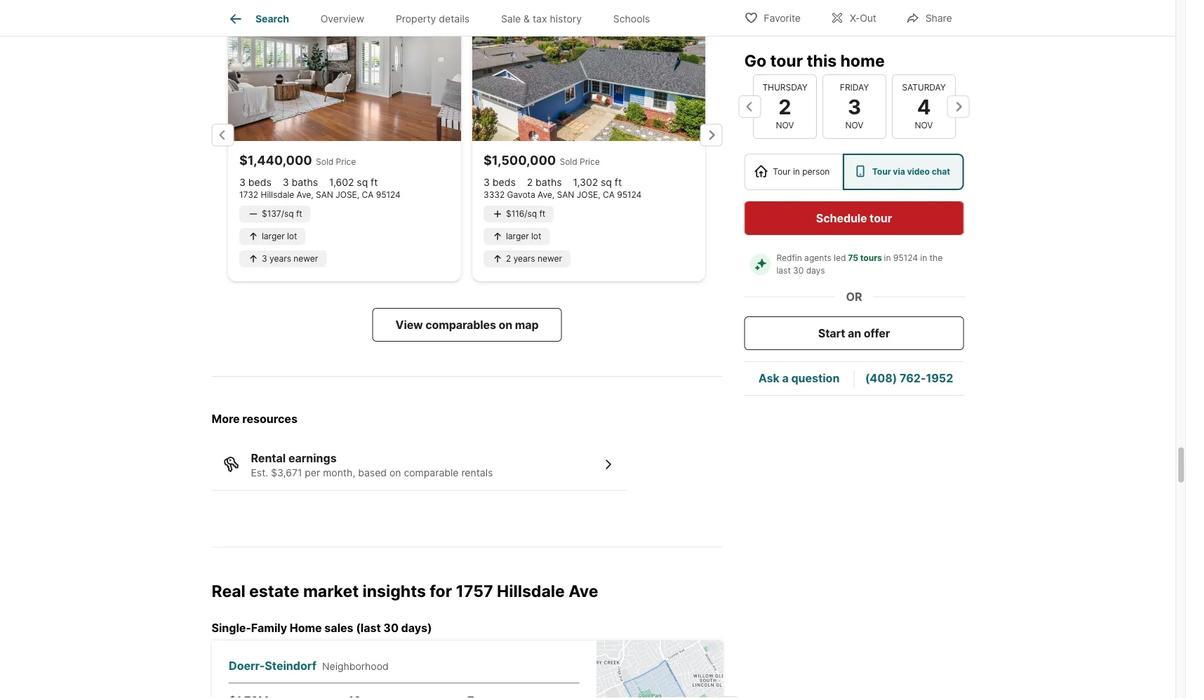 Task type: describe. For each thing, give the bounding box(es) containing it.
tour via video chat option
[[843, 154, 964, 190]]

in the last 30 days
[[777, 253, 945, 276]]

for
[[430, 582, 452, 601]]

(408) 762-1952
[[866, 372, 954, 385]]

month,
[[323, 467, 355, 479]]

map
[[515, 318, 539, 332]]

a
[[782, 372, 789, 385]]

tour for go
[[771, 51, 803, 70]]

agents
[[805, 253, 832, 263]]

years for $1,500,000
[[514, 254, 536, 264]]

tax
[[533, 13, 547, 25]]

family
[[251, 622, 287, 635]]

share button
[[894, 3, 964, 32]]

sales
[[325, 622, 354, 635]]

larger lot for $1,500,000
[[507, 231, 542, 242]]

schools
[[614, 13, 650, 25]]

rentals
[[462, 467, 493, 479]]

1732
[[240, 190, 259, 200]]

redfin
[[777, 253, 802, 263]]

1,602 sq ft
[[330, 176, 378, 188]]

3 beds for $1,440,000
[[240, 176, 272, 188]]

comparable
[[404, 467, 459, 479]]

0 vertical spatial next image
[[948, 95, 970, 118]]

$1,440,000 sold price
[[240, 152, 356, 168]]

1732 hillsdale ave, san jose, ca 95124
[[240, 190, 401, 200]]

saturday
[[902, 82, 946, 93]]

friday
[[840, 82, 869, 93]]

sale & tax history tab
[[486, 2, 598, 36]]

tour in person option
[[745, 154, 843, 190]]

2 for baths
[[527, 176, 533, 188]]

2 inside thursday 2 nov
[[779, 94, 791, 119]]

ask a question
[[759, 372, 840, 385]]

favorite
[[764, 12, 801, 24]]

1,302
[[574, 176, 599, 188]]

sale
[[501, 13, 521, 25]]

tours
[[861, 253, 882, 263]]

sold for $1,440,000
[[316, 157, 334, 167]]

$1,440,000
[[240, 152, 313, 168]]

larger for $1,500,000
[[507, 231, 530, 242]]

1,302 sq ft
[[574, 176, 622, 188]]

baths for $1,440,000
[[292, 176, 318, 188]]

home
[[290, 622, 322, 635]]

start an offer
[[819, 326, 890, 340]]

saturday 4 nov
[[902, 82, 946, 131]]

doerr-
[[229, 659, 265, 673]]

tour via video chat
[[873, 167, 951, 177]]

tab list containing search
[[212, 0, 677, 36]]

3 baths
[[283, 176, 318, 188]]

insights
[[363, 582, 426, 601]]

real
[[212, 582, 246, 601]]

1,602
[[330, 176, 354, 188]]

tour for tour via video chat
[[873, 167, 891, 177]]

favorite button
[[733, 3, 813, 32]]

san for $1,440,000
[[316, 190, 334, 200]]

resources
[[242, 412, 298, 426]]

search
[[255, 13, 289, 25]]

jose, for $1,440,000
[[336, 190, 360, 200]]

photo of 3332 gavota ave, san jose, ca 95124 image
[[473, 0, 706, 141]]

ave, for $1,500,000
[[538, 190, 555, 200]]

ca for $1,500,000
[[603, 190, 615, 200]]

friday 3 nov
[[840, 82, 869, 131]]

3332
[[484, 190, 505, 200]]

home
[[841, 51, 885, 70]]

sq for $1,500,000
[[601, 176, 613, 188]]

start an offer button
[[745, 317, 964, 350]]

rental
[[251, 452, 286, 465]]

(408) 762-1952 link
[[866, 372, 954, 385]]

beds for $1,500,000
[[493, 176, 516, 188]]

sq for $1,440,000
[[357, 176, 368, 188]]

3 years newer
[[262, 254, 319, 264]]

2 horizontal spatial 95124
[[894, 253, 918, 263]]

1 horizontal spatial in
[[884, 253, 891, 263]]

ask
[[759, 372, 780, 385]]

in inside tour in person option
[[793, 167, 800, 177]]

single-family home sales (last 30 days)
[[212, 622, 432, 635]]

years for $1,440,000
[[270, 254, 292, 264]]

or
[[846, 290, 863, 304]]

ft right $116/sq
[[540, 209, 546, 219]]

the
[[930, 253, 943, 263]]

$1,500,000
[[484, 152, 557, 168]]

2 for years
[[507, 254, 512, 264]]

thursday 2 nov
[[762, 82, 808, 131]]

property details
[[396, 13, 470, 25]]

$137/sq ft
[[262, 209, 303, 219]]

1757
[[456, 582, 493, 601]]

$3,671
[[271, 467, 302, 479]]

$116/sq
[[507, 209, 538, 219]]

view comparables on map
[[396, 318, 539, 332]]

ask a question link
[[759, 372, 840, 385]]

redfin agents led 75 tours in 95124
[[777, 253, 918, 263]]

ca for $1,440,000
[[362, 190, 374, 200]]

in inside "in the last 30 days"
[[921, 253, 928, 263]]

0 horizontal spatial next image
[[717, 697, 740, 699]]

lot for $1,440,000
[[288, 231, 298, 242]]

75
[[848, 253, 859, 263]]

market
[[303, 582, 359, 601]]

real estate market insights for 1757 hillsdale ave
[[212, 582, 599, 601]]

list box containing tour in person
[[745, 154, 964, 190]]

overview
[[321, 13, 364, 25]]

x-out button
[[819, 3, 889, 32]]

property details tab
[[380, 2, 486, 36]]

based
[[358, 467, 387, 479]]

price for $1,440,000
[[336, 157, 356, 167]]

1952
[[926, 372, 954, 385]]

schedule tour button
[[745, 202, 964, 235]]

$137/sq
[[262, 209, 294, 219]]

gavota
[[508, 190, 536, 200]]

ave
[[569, 582, 599, 601]]

sold for $1,500,000
[[560, 157, 578, 167]]

larger lot for $1,440,000
[[262, 231, 298, 242]]

beds for $1,440,000
[[249, 176, 272, 188]]



Task type: locate. For each thing, give the bounding box(es) containing it.
0 horizontal spatial newer
[[294, 254, 319, 264]]

beds up 3332
[[493, 176, 516, 188]]

1 horizontal spatial baths
[[536, 176, 562, 188]]

tour for tour in person
[[773, 167, 791, 177]]

schedule
[[816, 211, 867, 225]]

led
[[834, 253, 846, 263]]

start
[[819, 326, 846, 340]]

go
[[745, 51, 767, 70]]

price for $1,500,000
[[580, 157, 600, 167]]

0 horizontal spatial in
[[793, 167, 800, 177]]

1 horizontal spatial years
[[514, 254, 536, 264]]

95124 for $1,440,000
[[376, 190, 401, 200]]

30 right the last at the right of the page
[[793, 266, 804, 276]]

0 horizontal spatial years
[[270, 254, 292, 264]]

3 inside friday 3 nov
[[848, 94, 861, 119]]

1 3 beds from the left
[[240, 176, 272, 188]]

tour in person
[[773, 167, 830, 177]]

0 horizontal spatial beds
[[249, 176, 272, 188]]

1 horizontal spatial san
[[558, 190, 575, 200]]

comparables
[[426, 318, 496, 332]]

2 down thursday
[[779, 94, 791, 119]]

sold inside $1,440,000 sold price
[[316, 157, 334, 167]]

next image
[[700, 124, 723, 146]]

0 horizontal spatial 95124
[[376, 190, 401, 200]]

jose, for $1,500,000
[[577, 190, 601, 200]]

tour up thursday
[[771, 51, 803, 70]]

san down 1,602
[[316, 190, 334, 200]]

1 sq from the left
[[357, 176, 368, 188]]

earnings
[[289, 452, 337, 465]]

price up 1,602
[[336, 157, 356, 167]]

on inside rental earnings est. $3,671 per month, based on comparable rentals
[[390, 467, 401, 479]]

ave, down 3 baths
[[297, 190, 314, 200]]

1 horizontal spatial ca
[[603, 190, 615, 200]]

0 horizontal spatial sq
[[357, 176, 368, 188]]

1 horizontal spatial tour
[[873, 167, 891, 177]]

3 beds up 3332
[[484, 176, 516, 188]]

1 vertical spatial hillsdale
[[497, 582, 565, 601]]

0 horizontal spatial on
[[390, 467, 401, 479]]

3 up 3332
[[484, 176, 490, 188]]

30 right (last
[[384, 622, 399, 635]]

2 lot from the left
[[532, 231, 542, 242]]

years down $116/sq ft
[[514, 254, 536, 264]]

1 ave, from the left
[[297, 190, 314, 200]]

2 jose, from the left
[[577, 190, 601, 200]]

2 horizontal spatial nov
[[915, 120, 933, 131]]

on right based
[[390, 467, 401, 479]]

4
[[917, 94, 931, 119]]

ft right 1,602
[[371, 176, 378, 188]]

2 3 beds from the left
[[484, 176, 516, 188]]

0 horizontal spatial sold
[[316, 157, 334, 167]]

1 horizontal spatial sq
[[601, 176, 613, 188]]

newer for $1,500,000
[[538, 254, 563, 264]]

in left person
[[793, 167, 800, 177]]

tour for schedule
[[870, 211, 893, 225]]

price
[[336, 157, 356, 167], [580, 157, 600, 167]]

2 sold from the left
[[560, 157, 578, 167]]

1 vertical spatial previous image
[[212, 124, 234, 146]]

via
[[893, 167, 905, 177]]

2 baths
[[527, 176, 562, 188]]

2 horizontal spatial in
[[921, 253, 928, 263]]

baths
[[292, 176, 318, 188], [536, 176, 562, 188]]

3332 gavota ave, san jose, ca 95124
[[484, 190, 642, 200]]

1 horizontal spatial larger
[[507, 231, 530, 242]]

1 vertical spatial 30
[[384, 622, 399, 635]]

price up 1,302
[[580, 157, 600, 167]]

years
[[270, 254, 292, 264], [514, 254, 536, 264]]

1 horizontal spatial larger lot
[[507, 231, 542, 242]]

1 horizontal spatial ave,
[[538, 190, 555, 200]]

0 horizontal spatial larger
[[262, 231, 285, 242]]

1 vertical spatial on
[[390, 467, 401, 479]]

3 beds for $1,500,000
[[484, 176, 516, 188]]

2 baths from the left
[[536, 176, 562, 188]]

3 down $137/sq
[[262, 254, 268, 264]]

2 up gavota
[[527, 176, 533, 188]]

hillsdale
[[261, 190, 295, 200], [497, 582, 565, 601]]

3 beds up 1732
[[240, 176, 272, 188]]

0 horizontal spatial hillsdale
[[261, 190, 295, 200]]

1 price from the left
[[336, 157, 356, 167]]

nov down the friday
[[845, 120, 864, 131]]

previous image for top next icon
[[739, 95, 761, 118]]

tour
[[773, 167, 791, 177], [873, 167, 891, 177]]

question
[[792, 372, 840, 385]]

newer down $116/sq ft
[[538, 254, 563, 264]]

0 horizontal spatial ca
[[362, 190, 374, 200]]

0 horizontal spatial baths
[[292, 176, 318, 188]]

2 vertical spatial 2
[[507, 254, 512, 264]]

search link
[[227, 11, 289, 27]]

sq right 1,602
[[357, 176, 368, 188]]

2 years newer
[[507, 254, 563, 264]]

0 horizontal spatial 2
[[507, 254, 512, 264]]

1 horizontal spatial 30
[[793, 266, 804, 276]]

2 san from the left
[[558, 190, 575, 200]]

2
[[779, 94, 791, 119], [527, 176, 533, 188], [507, 254, 512, 264]]

sold up 1,602
[[316, 157, 334, 167]]

nov down thursday
[[776, 120, 794, 131]]

tour left via
[[873, 167, 891, 177]]

out
[[860, 12, 877, 24]]

1 years from the left
[[270, 254, 292, 264]]

previous image
[[739, 95, 761, 118], [212, 124, 234, 146]]

0 horizontal spatial tour
[[773, 167, 791, 177]]

3 beds
[[240, 176, 272, 188], [484, 176, 516, 188]]

newer
[[294, 254, 319, 264], [538, 254, 563, 264]]

ft right 1,302
[[615, 176, 622, 188]]

baths for $1,500,000
[[536, 176, 562, 188]]

nov
[[776, 120, 794, 131], [845, 120, 864, 131], [915, 120, 933, 131]]

larger for $1,440,000
[[262, 231, 285, 242]]

san for $1,500,000
[[558, 190, 575, 200]]

nov for 2
[[776, 120, 794, 131]]

&
[[524, 13, 530, 25]]

1 horizontal spatial price
[[580, 157, 600, 167]]

on inside button
[[499, 318, 513, 332]]

1 newer from the left
[[294, 254, 319, 264]]

0 horizontal spatial jose,
[[336, 190, 360, 200]]

$1,500,000 sold price
[[484, 152, 600, 168]]

neighborhood
[[322, 660, 388, 672]]

1 baths from the left
[[292, 176, 318, 188]]

larger lot down $137/sq
[[262, 231, 298, 242]]

2 years from the left
[[514, 254, 536, 264]]

tab list
[[212, 0, 677, 36]]

list box
[[745, 154, 964, 190]]

None button
[[753, 74, 817, 139], [823, 74, 886, 139], [892, 74, 956, 139], [753, 74, 817, 139], [823, 74, 886, 139], [892, 74, 956, 139]]

image image
[[596, 641, 723, 699]]

schedule tour
[[816, 211, 893, 225]]

offer
[[864, 326, 890, 340]]

nov inside saturday 4 nov
[[915, 120, 933, 131]]

2 tour from the left
[[873, 167, 891, 177]]

tour left person
[[773, 167, 791, 177]]

sold up 1,302
[[560, 157, 578, 167]]

steindorf
[[265, 659, 316, 673]]

beds up 1732
[[249, 176, 272, 188]]

ft right $137/sq
[[297, 209, 303, 219]]

1 lot from the left
[[288, 231, 298, 242]]

previous image for next image
[[212, 124, 234, 146]]

1 sold from the left
[[316, 157, 334, 167]]

1 jose, from the left
[[336, 190, 360, 200]]

1 horizontal spatial hillsdale
[[497, 582, 565, 601]]

chat
[[932, 167, 951, 177]]

ft
[[371, 176, 378, 188], [615, 176, 622, 188], [297, 209, 303, 219], [540, 209, 546, 219]]

baths up 3332 gavota ave, san jose, ca 95124
[[536, 176, 562, 188]]

1 vertical spatial 2
[[527, 176, 533, 188]]

days)
[[401, 622, 432, 635]]

3 up 1732
[[240, 176, 246, 188]]

3 nov from the left
[[915, 120, 933, 131]]

1 horizontal spatial sold
[[560, 157, 578, 167]]

0 horizontal spatial price
[[336, 157, 356, 167]]

this
[[807, 51, 837, 70]]

newer down the $137/sq ft
[[294, 254, 319, 264]]

0 horizontal spatial nov
[[776, 120, 794, 131]]

1 beds from the left
[[249, 176, 272, 188]]

2 beds from the left
[[493, 176, 516, 188]]

1 san from the left
[[316, 190, 334, 200]]

1 horizontal spatial beds
[[493, 176, 516, 188]]

larger down $116/sq
[[507, 231, 530, 242]]

2 sq from the left
[[601, 176, 613, 188]]

1 horizontal spatial next image
[[948, 95, 970, 118]]

ave, down 2 baths on the left
[[538, 190, 555, 200]]

0 horizontal spatial previous image
[[212, 124, 234, 146]]

1 larger lot from the left
[[262, 231, 298, 242]]

0 horizontal spatial ave,
[[297, 190, 314, 200]]

hillsdale left ave
[[497, 582, 565, 601]]

larger lot down $116/sq ft
[[507, 231, 542, 242]]

baths up 1732 hillsdale ave, san jose, ca 95124
[[292, 176, 318, 188]]

1 larger from the left
[[262, 231, 285, 242]]

person
[[803, 167, 830, 177]]

larger down $137/sq
[[262, 231, 285, 242]]

ave,
[[297, 190, 314, 200], [538, 190, 555, 200]]

larger
[[262, 231, 285, 242], [507, 231, 530, 242]]

nov for 4
[[915, 120, 933, 131]]

1 horizontal spatial on
[[499, 318, 513, 332]]

3 down $1,440,000
[[283, 176, 289, 188]]

ca down 1,602 sq ft at left top
[[362, 190, 374, 200]]

95124 down 1,602 sq ft at left top
[[376, 190, 401, 200]]

price inside $1,440,000 sold price
[[336, 157, 356, 167]]

95124 left the
[[894, 253, 918, 263]]

nov inside thursday 2 nov
[[776, 120, 794, 131]]

on left map
[[499, 318, 513, 332]]

in left the
[[921, 253, 928, 263]]

doerr-steindorf link
[[229, 657, 322, 674]]

30
[[793, 266, 804, 276], [384, 622, 399, 635]]

schools tab
[[598, 2, 666, 36]]

nov down "4"
[[915, 120, 933, 131]]

photo of 1732 hillsdale ave, san jose, ca 95124 image
[[229, 0, 462, 141]]

rental earnings est. $3,671 per month, based on comparable rentals
[[251, 452, 493, 479]]

in
[[793, 167, 800, 177], [884, 253, 891, 263], [921, 253, 928, 263]]

1 horizontal spatial previous image
[[739, 95, 761, 118]]

2 price from the left
[[580, 157, 600, 167]]

overview tab
[[305, 2, 380, 36]]

view
[[396, 318, 423, 332]]

(last
[[356, 622, 381, 635]]

nov for 3
[[845, 120, 864, 131]]

view comparables on map button
[[373, 308, 562, 342]]

lot for $1,500,000
[[532, 231, 542, 242]]

1 horizontal spatial nov
[[845, 120, 864, 131]]

jose, down 1,302
[[577, 190, 601, 200]]

2 larger from the left
[[507, 231, 530, 242]]

0 vertical spatial hillsdale
[[261, 190, 295, 200]]

sq right 1,302
[[601, 176, 613, 188]]

an
[[848, 326, 862, 340]]

years down the $137/sq ft
[[270, 254, 292, 264]]

0 vertical spatial 2
[[779, 94, 791, 119]]

jose, down 1,602 sq ft at left top
[[336, 190, 360, 200]]

thursday
[[762, 82, 808, 93]]

0 vertical spatial 30
[[793, 266, 804, 276]]

price inside the '$1,500,000 sold price'
[[580, 157, 600, 167]]

1 horizontal spatial 3 beds
[[484, 176, 516, 188]]

in right tours
[[884, 253, 891, 263]]

0 horizontal spatial tour
[[771, 51, 803, 70]]

95124 down 1,302 sq ft at top
[[618, 190, 642, 200]]

2 larger lot from the left
[[507, 231, 542, 242]]

sale & tax history
[[501, 13, 582, 25]]

1 horizontal spatial newer
[[538, 254, 563, 264]]

tour right schedule at the top of page
[[870, 211, 893, 225]]

0 horizontal spatial lot
[[288, 231, 298, 242]]

0 vertical spatial previous image
[[739, 95, 761, 118]]

details
[[439, 13, 470, 25]]

0 vertical spatial on
[[499, 318, 513, 332]]

1 vertical spatial next image
[[717, 697, 740, 699]]

0 horizontal spatial 30
[[384, 622, 399, 635]]

2 nov from the left
[[845, 120, 864, 131]]

762-
[[900, 372, 926, 385]]

nov inside friday 3 nov
[[845, 120, 864, 131]]

1 horizontal spatial tour
[[870, 211, 893, 225]]

per
[[305, 467, 320, 479]]

last
[[777, 266, 791, 276]]

1 vertical spatial tour
[[870, 211, 893, 225]]

0 horizontal spatial san
[[316, 190, 334, 200]]

1 horizontal spatial jose,
[[577, 190, 601, 200]]

tour inside button
[[870, 211, 893, 225]]

1 horizontal spatial 2
[[527, 176, 533, 188]]

share
[[926, 12, 952, 24]]

1 ca from the left
[[362, 190, 374, 200]]

0 horizontal spatial larger lot
[[262, 231, 298, 242]]

2 horizontal spatial 2
[[779, 94, 791, 119]]

doerr-steindorf neighborhood
[[229, 659, 388, 673]]

video
[[907, 167, 930, 177]]

1 horizontal spatial 95124
[[618, 190, 642, 200]]

lot up 3 years newer
[[288, 231, 298, 242]]

2 ave, from the left
[[538, 190, 555, 200]]

0 horizontal spatial 3 beds
[[240, 176, 272, 188]]

more
[[212, 412, 240, 426]]

2 ca from the left
[[603, 190, 615, 200]]

san down 1,302
[[558, 190, 575, 200]]

sold inside the '$1,500,000 sold price'
[[560, 157, 578, 167]]

lot up 2 years newer
[[532, 231, 542, 242]]

1 horizontal spatial lot
[[532, 231, 542, 242]]

x-out
[[850, 12, 877, 24]]

2 newer from the left
[[538, 254, 563, 264]]

ca down 1,302 sq ft at top
[[603, 190, 615, 200]]

$116/sq ft
[[507, 209, 546, 219]]

0 vertical spatial tour
[[771, 51, 803, 70]]

95124 for $1,500,000
[[618, 190, 642, 200]]

3 down the friday
[[848, 94, 861, 119]]

next image
[[948, 95, 970, 118], [717, 697, 740, 699]]

30 inside "in the last 30 days"
[[793, 266, 804, 276]]

newer for $1,440,000
[[294, 254, 319, 264]]

history
[[550, 13, 582, 25]]

san
[[316, 190, 334, 200], [558, 190, 575, 200]]

1 tour from the left
[[773, 167, 791, 177]]

hillsdale up $137/sq
[[261, 190, 295, 200]]

1 nov from the left
[[776, 120, 794, 131]]

ave, for $1,440,000
[[297, 190, 314, 200]]

beds
[[249, 176, 272, 188], [493, 176, 516, 188]]

2 down $116/sq
[[507, 254, 512, 264]]

lot
[[288, 231, 298, 242], [532, 231, 542, 242]]



Task type: vqa. For each thing, say whether or not it's contained in the screenshot.
1.33M
no



